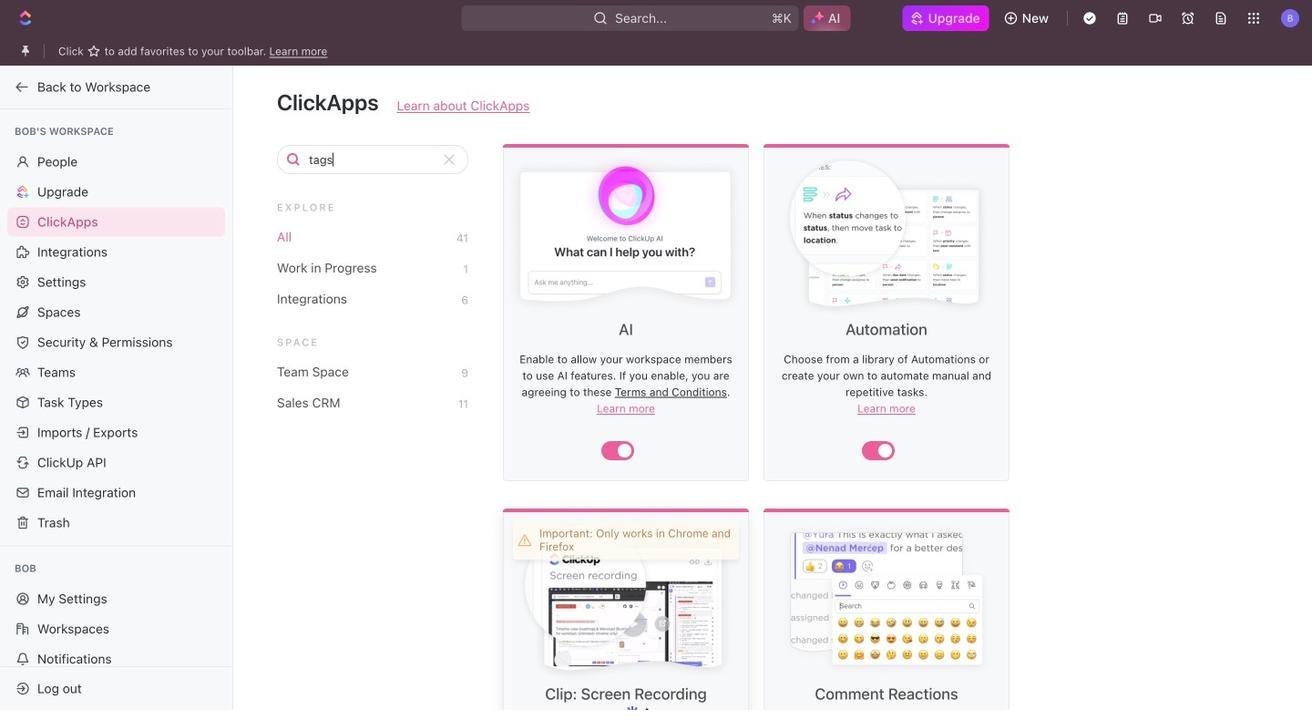 Task type: describe. For each thing, give the bounding box(es) containing it.
Search... text field
[[309, 146, 436, 173]]



Task type: vqa. For each thing, say whether or not it's contained in the screenshot.
the topmost Statuses
no



